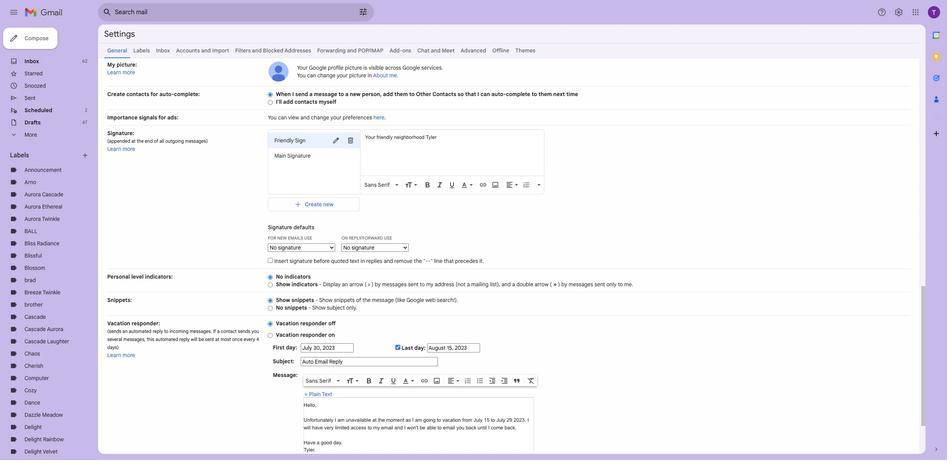 Task type: describe. For each thing, give the bounding box(es) containing it.
1 vertical spatial .
[[384, 114, 386, 121]]

will inside "vacation responder: (sends an automated reply to incoming messages. if a contact sends you several messages, this automated reply will be sent at most once every 4 days) learn more"
[[191, 337, 197, 343]]

vacation for vacation responder off
[[276, 320, 299, 327]]

breeze twinkle link
[[25, 289, 60, 296]]

Signature text field
[[365, 134, 541, 172]]

47
[[82, 120, 87, 125]]

complete:
[[174, 91, 200, 98]]

vacation responder off
[[276, 320, 336, 327]]

before
[[314, 258, 330, 265]]

advanced search options image
[[356, 4, 371, 20]]

main
[[274, 152, 286, 159]]

0 vertical spatial message
[[314, 91, 337, 98]]

can inside your google profile picture is visible across google services. you can change your picture in about me .
[[307, 72, 316, 79]]

back.
[[505, 425, 516, 431]]

on
[[328, 332, 335, 339]]

compose button
[[3, 28, 58, 49]]

a left double
[[512, 281, 515, 288]]

sans for bold ‪(⌘b)‬ image at the left top of page
[[364, 182, 377, 188]]

delight for delight link
[[25, 424, 42, 431]]

settings image
[[894, 8, 903, 17]]

several
[[107, 337, 122, 343]]

show right show indicators "option"
[[276, 281, 290, 288]]

2 ( from the left
[[550, 281, 552, 288]]

2 horizontal spatial can
[[481, 91, 490, 98]]

29
[[507, 418, 512, 423]]

2 messages from the left
[[569, 281, 593, 288]]

1 vertical spatial add
[[283, 98, 293, 105]]

this
[[147, 337, 154, 343]]

off
[[328, 320, 336, 327]]

i right the 2023.
[[527, 418, 529, 423]]

0 vertical spatial my
[[426, 281, 433, 288]]

chaos link
[[25, 351, 40, 357]]

4
[[256, 337, 259, 343]]

learn inside "vacation responder: (sends an automated reply to incoming messages. if a contact sends you several messages, this automated reply will be sent at most once every 4 days) learn more"
[[107, 352, 121, 359]]

line
[[434, 258, 443, 265]]

you inside unfortunately i am unavailable at the moment as i am going to vacation from july 15 to july 29 2023. i will have very limited access to my email and i won't be able to email you back until i come back.
[[456, 425, 464, 431]]

as
[[406, 418, 411, 423]]

signature: (appended at the end of all outgoing messages) learn more
[[107, 130, 208, 152]]

1 july from the left
[[474, 418, 483, 423]]

Last day: text field
[[427, 344, 480, 353]]

15
[[484, 418, 490, 423]]

snippets up only.
[[334, 297, 355, 304]]

- for display an arrow (
[[319, 281, 322, 288]]

and right chat
[[431, 47, 440, 54]]

blossom
[[25, 265, 45, 272]]

search mail image
[[100, 5, 114, 19]]

brother
[[25, 302, 43, 308]]

link ‪(⌘k)‬ image
[[421, 377, 428, 385]]

defaults
[[294, 224, 314, 231]]

vacation for vacation responder: (sends an automated reply to incoming messages. if a contact sends you several messages, this automated reply will be sent at most once every 4 days) learn more
[[107, 320, 130, 327]]

other
[[416, 91, 431, 98]]

create contacts for auto-complete:
[[107, 91, 200, 98]]

responder for on
[[300, 332, 327, 339]]

aurora ethereal link
[[25, 203, 62, 210]]

the inside signature: (appended at the end of all outgoing messages) learn more
[[137, 138, 144, 144]]

a left person,
[[345, 91, 348, 98]]

bold ‪(⌘b)‬ image
[[424, 181, 431, 189]]

to right 15 on the bottom of page
[[491, 418, 495, 423]]

in inside your google profile picture is visible across google services. you can change your picture in about me .
[[368, 72, 372, 79]]

sent inside "vacation responder: (sends an automated reply to incoming messages. if a contact sends you several messages, this automated reply will be sent at most once every 4 days) learn more"
[[205, 337, 214, 343]]

so
[[458, 91, 464, 98]]

the down '›'
[[363, 297, 371, 304]]

brad link
[[25, 277, 36, 284]]

to left me.
[[618, 281, 623, 288]]

insert image image for link ‪(⌘k)‬ icon
[[433, 377, 441, 385]]

more inside "vacation responder: (sends an automated reply to incoming messages. if a contact sends you several messages, this automated reply will be sent at most once every 4 days) learn more"
[[123, 352, 135, 359]]

to right going
[[437, 418, 441, 423]]

forwarding and pop/imap link
[[317, 47, 383, 54]]

1 vertical spatial you
[[268, 114, 277, 121]]

your for your friendly neighborhood tyler
[[365, 134, 375, 140]]

i'll
[[276, 98, 282, 105]]

computer link
[[25, 375, 49, 382]]

bliss
[[25, 240, 36, 247]]

quote ‪(⌘⇧9)‬ image
[[513, 377, 521, 385]]

1 by from the left
[[375, 281, 381, 288]]

1 vertical spatial change
[[311, 114, 329, 121]]

indicators for no
[[285, 274, 311, 280]]

Last day: checkbox
[[395, 345, 400, 350]]

dazzle meadow
[[25, 412, 63, 419]]

1 horizontal spatial sent
[[408, 281, 418, 288]]

1 them from the left
[[394, 91, 408, 98]]

cascade laughter
[[25, 338, 69, 345]]

new
[[277, 236, 287, 241]]

0 vertical spatial contacts
[[126, 91, 149, 98]]

i right as
[[412, 418, 414, 423]]

myself
[[319, 98, 336, 105]]

0 vertical spatial signature
[[287, 152, 311, 159]]

neighborhood
[[394, 134, 425, 140]]

sends
[[238, 329, 250, 334]]

for for contacts
[[151, 91, 158, 98]]

chaos
[[25, 351, 40, 357]]

inbox for the rightmost inbox 'link'
[[156, 47, 170, 54]]

of for end
[[154, 138, 158, 144]]

view
[[288, 114, 299, 121]]

1 vertical spatial message
[[372, 297, 394, 304]]

quoted
[[331, 258, 348, 265]]

won't
[[407, 425, 418, 431]]

show left subject
[[312, 305, 326, 311]]

import
[[212, 47, 229, 54]]

0 vertical spatial add
[[383, 91, 393, 98]]

starred link
[[25, 70, 43, 77]]

scheduled link
[[25, 107, 52, 114]]

1 learn more link from the top
[[107, 69, 135, 76]]

to right complete
[[532, 91, 537, 98]]

create new button
[[268, 198, 360, 211]]

themes
[[515, 47, 535, 54]]

change inside your google profile picture is visible across google services. you can change your picture in about me .
[[317, 72, 336, 79]]

i right so
[[477, 91, 479, 98]]

chat
[[417, 47, 430, 54]]

0 vertical spatial new
[[350, 91, 361, 98]]

responder for off
[[300, 320, 327, 327]]

rainbow
[[43, 436, 64, 443]]

signature defaults
[[268, 224, 314, 231]]

learn inside my picture: learn more
[[107, 69, 121, 76]]

be inside "vacation responder: (sends an automated reply to incoming messages. if a contact sends you several messages, this automated reply will be sent at most once every 4 days) learn more"
[[199, 337, 204, 343]]

address
[[435, 281, 454, 288]]

create for create new
[[305, 201, 322, 208]]

create for create contacts for auto-complete:
[[107, 91, 125, 98]]

preferences
[[343, 114, 372, 121]]

computer
[[25, 375, 49, 382]]

delight rainbow link
[[25, 436, 64, 443]]

delight for delight rainbow
[[25, 436, 42, 443]]

0 vertical spatial an
[[342, 281, 348, 288]]

announcement
[[25, 167, 62, 174]]

on
[[341, 236, 348, 241]]

able
[[427, 425, 436, 431]]

2 horizontal spatial sent
[[595, 281, 605, 288]]

aurora for aurora cascade
[[25, 191, 41, 198]]

and right list), at the right bottom of the page
[[502, 281, 511, 288]]

1 use from the left
[[304, 236, 312, 241]]

to right access
[[368, 425, 372, 431]]

cascade for cascade link
[[25, 314, 46, 321]]

advanced link
[[461, 47, 486, 54]]

here
[[374, 114, 384, 121]]

When I send a message to a new person, add them to Other Contacts so that I can auto-complete to them next time radio
[[268, 92, 273, 98]]

the left "-
[[414, 258, 422, 265]]

cascade link
[[25, 314, 46, 321]]

ball link
[[25, 228, 37, 235]]

my inside unfortunately i am unavailable at the moment as i am going to vacation from july 15 to july 29 2023. i will have very limited access to my email and i won't be able to email you back until i come back.
[[373, 425, 380, 431]]

labels for labels link
[[133, 47, 150, 54]]

i'll add contacts myself
[[276, 98, 336, 105]]

1 horizontal spatial reply
[[179, 337, 190, 343]]

twinkle for aurora twinkle
[[42, 216, 60, 223]]

Search mail text field
[[115, 8, 337, 16]]

« plain text
[[305, 391, 332, 398]]

at inside "vacation responder: (sends an automated reply to incoming messages. if a contact sends you several messages, this automated reply will be sent at most once every 4 days) learn more"
[[215, 337, 219, 343]]

no for no snippets - show subject only.
[[276, 305, 283, 311]]

sent link
[[25, 95, 36, 102]]

you inside "vacation responder: (sends an automated reply to incoming messages. if a contact sends you several messages, this automated reply will be sent at most once every 4 days) learn more"
[[252, 329, 259, 334]]

advanced
[[461, 47, 486, 54]]

show up no snippets - show subject only.
[[319, 297, 333, 304]]

personal
[[107, 274, 130, 280]]

0 horizontal spatial inbox link
[[25, 58, 39, 65]]

a right (not
[[467, 281, 470, 288]]

emails
[[288, 236, 303, 241]]

your for your google profile picture is visible across google services. you can change your picture in about me .
[[297, 64, 308, 71]]

main menu image
[[9, 8, 18, 17]]

vacation responder: (sends an automated reply to incoming messages. if a contact sends you several messages, this automated reply will be sent at most once every 4 days) learn more
[[107, 320, 259, 359]]

First day: text field
[[301, 344, 354, 353]]

at inside unfortunately i am unavailable at the moment as i am going to vacation from july 15 to july 29 2023. i will have very limited access to my email and i won't be able to email you back until i come back.
[[372, 418, 377, 423]]

show right show snippets radio
[[276, 297, 290, 304]]

indent more ‪(⌘])‬ image
[[501, 377, 508, 385]]

1 ) from the left
[[372, 281, 373, 288]]

snippets for show subject only.
[[285, 305, 307, 311]]

a inside "vacation responder: (sends an automated reply to incoming messages. if a contact sends you several messages, this automated reply will be sent at most once every 4 days) learn more"
[[217, 329, 220, 334]]

to right able
[[438, 425, 442, 431]]

and left 'pop/imap'
[[347, 47, 357, 54]]

i right the until
[[488, 425, 490, 431]]

picture image
[[268, 61, 289, 82]]

1 vertical spatial formatting options toolbar
[[303, 375, 537, 386]]

my picture: learn more
[[107, 61, 137, 76]]

i left send
[[292, 91, 294, 98]]

google down ons
[[402, 64, 420, 71]]

0 vertical spatial reply
[[153, 329, 163, 334]]

underline ‪(⌘u)‬ image for bold ‪(⌘b)‬ image at the left top of page
[[448, 182, 456, 189]]

delight rainbow
[[25, 436, 64, 443]]

last
[[402, 345, 413, 352]]

Vacation responder text field
[[304, 402, 534, 461]]

2 am from the left
[[415, 418, 422, 423]]

2 email from the left
[[443, 425, 455, 431]]

1 vertical spatial picture
[[349, 72, 366, 79]]

level
[[131, 274, 144, 280]]

numbered list ‪(⌘⇧7)‬ image
[[464, 377, 472, 385]]

dance
[[25, 400, 40, 406]]

0 vertical spatial that
[[465, 91, 476, 98]]

google right (like
[[406, 297, 424, 304]]

1 messages from the left
[[382, 281, 407, 288]]

to left other
[[409, 91, 415, 98]]

indicators:
[[145, 274, 173, 280]]

twinkle for breeze twinkle
[[43, 289, 60, 296]]

meet
[[442, 47, 455, 54]]

to inside "vacation responder: (sends an automated reply to incoming messages. if a contact sends you several messages, this automated reply will be sent at most once every 4 days) learn more"
[[164, 329, 168, 334]]

cascade aurora link
[[25, 326, 63, 333]]

0 vertical spatial formatting options toolbar
[[362, 181, 544, 189]]

gmail image
[[25, 5, 66, 20]]

0 vertical spatial automated
[[129, 329, 151, 334]]

of for snippets
[[356, 297, 361, 304]]

cozy
[[25, 387, 37, 394]]

1 am from the left
[[338, 418, 344, 423]]

offline
[[492, 47, 509, 54]]

1 vertical spatial that
[[444, 258, 454, 265]]

italic ‪(⌘i)‬ image for bold ‪(⌘b)‬ icon underline ‪(⌘u)‬ image
[[377, 377, 385, 385]]

to down profile
[[338, 91, 344, 98]]

chat and meet
[[417, 47, 455, 54]]

a up i'll add contacts myself
[[309, 91, 313, 98]]

- for show snippets of the message (like google web search!).
[[315, 297, 318, 304]]

next
[[553, 91, 565, 98]]

sans serif option for bold ‪(⌘b)‬ icon
[[304, 377, 335, 385]]

2 them from the left
[[538, 91, 552, 98]]

blissful
[[25, 252, 42, 259]]

2 use from the left
[[384, 236, 392, 241]]

messages)
[[185, 138, 208, 144]]

indent less ‪(⌘[)‬ image
[[488, 377, 496, 385]]

for new emails use
[[268, 236, 312, 241]]

to left address
[[420, 281, 425, 288]]

snoozed link
[[25, 82, 46, 89]]



Task type: vqa. For each thing, say whether or not it's contained in the screenshot.
Filters and Blocked Addresses link
yes



Task type: locate. For each thing, give the bounding box(es) containing it.
1 vertical spatial indicators
[[292, 281, 318, 288]]

your inside your google profile picture is visible across google services. you can change your picture in about me .
[[297, 64, 308, 71]]

i left won't
[[404, 425, 406, 431]]

good
[[321, 440, 332, 446]]

add down when
[[283, 98, 293, 105]]

1 horizontal spatial contacts
[[294, 98, 317, 105]]

- for show subject only.
[[308, 305, 311, 311]]

by right »
[[561, 281, 567, 288]]

and right filters
[[252, 47, 262, 54]]

learn more link for signature:
[[107, 146, 135, 152]]

at right the "unavailable"
[[372, 418, 377, 423]]

automated down responder:
[[129, 329, 151, 334]]

0 horizontal spatial in
[[361, 258, 365, 265]]

sans serif for sans serif option related to bold ‪(⌘b)‬ image at the left top of page
[[364, 182, 390, 188]]

3 learn from the top
[[107, 352, 121, 359]]

0 vertical spatial learn more link
[[107, 69, 135, 76]]

vacation responder on
[[276, 332, 335, 339]]

general link
[[107, 47, 127, 54]]

Subject text field
[[301, 357, 438, 367]]

support image
[[877, 8, 887, 17]]

no right no indicators radio
[[276, 274, 283, 280]]

1 vertical spatial create
[[305, 201, 322, 208]]

inbox link right labels link
[[156, 47, 170, 54]]

1 delight from the top
[[25, 424, 42, 431]]

message left (like
[[372, 297, 394, 304]]

tab list
[[926, 25, 947, 433]]

0 vertical spatial you
[[297, 72, 306, 79]]

0 vertical spatial serif
[[378, 182, 390, 188]]

add-ons
[[390, 47, 411, 54]]

automated
[[129, 329, 151, 334], [156, 337, 178, 343]]

arno link
[[25, 179, 36, 186]]

day: for last day:
[[414, 345, 426, 352]]

search!).
[[437, 297, 458, 304]]

1 horizontal spatial by
[[561, 281, 567, 288]]

reply/forward
[[349, 236, 383, 241]]

1 vertical spatial learn
[[107, 146, 121, 152]]

1 horizontal spatial underline ‪(⌘u)‬ image
[[448, 182, 456, 189]]

twinkle right breeze
[[43, 289, 60, 296]]

more down the picture:
[[123, 69, 135, 76]]

0 vertical spatial sans serif
[[364, 182, 390, 188]]

and right view
[[300, 114, 310, 121]]

more inside my picture: learn more
[[123, 69, 135, 76]]

0 horizontal spatial inbox
[[25, 58, 39, 65]]

use right reply/forward
[[384, 236, 392, 241]]

insert image image for link ‪(⌘k)‬ image
[[492, 181, 499, 189]]

1 horizontal spatial serif
[[378, 182, 390, 188]]

first day:
[[273, 344, 297, 351]]

0 horizontal spatial july
[[474, 418, 483, 423]]

a inside have a good day, tyler.
[[317, 440, 320, 446]]

1 horizontal spatial messages
[[569, 281, 593, 288]]

day: right last
[[414, 345, 426, 352]]

messages
[[382, 281, 407, 288], [569, 281, 593, 288]]

signature down sign
[[287, 152, 311, 159]]

3 more from the top
[[123, 352, 135, 359]]

0 horizontal spatial new
[[323, 201, 334, 208]]

you down from
[[456, 425, 464, 431]]

my left address
[[426, 281, 433, 288]]

1 horizontal spatial create
[[305, 201, 322, 208]]

me
[[389, 72, 397, 79]]

inbox link up starred link
[[25, 58, 39, 65]]

labels inside navigation
[[10, 152, 29, 159]]

vacation right the vacation responder off radio
[[276, 320, 299, 327]]

new inside button
[[323, 201, 334, 208]]

3 learn more link from the top
[[107, 352, 135, 359]]

across
[[385, 64, 401, 71]]

day: for first day:
[[286, 344, 297, 351]]

1 more from the top
[[123, 69, 135, 76]]

inbox inside 'labels' navigation
[[25, 58, 39, 65]]

None search field
[[98, 3, 374, 21]]

1 horizontal spatial at
[[215, 337, 219, 343]]

2 auto- from the left
[[491, 91, 506, 98]]

cherish link
[[25, 363, 43, 370]]

serif for bold ‪(⌘b)‬ image at the left top of page
[[378, 182, 390, 188]]

messages right »
[[569, 281, 593, 288]]

create inside button
[[305, 201, 322, 208]]

complete
[[506, 91, 530, 98]]

first
[[273, 344, 285, 351]]

in
[[368, 72, 372, 79], [361, 258, 365, 265]]

your inside your google profile picture is visible across google services. you can change your picture in about me .
[[337, 72, 348, 79]]

1 vertical spatial underline ‪(⌘u)‬ image
[[390, 378, 397, 385]]

0 horizontal spatial day:
[[286, 344, 297, 351]]

0 horizontal spatial reply
[[153, 329, 163, 334]]

Vacation responder off radio
[[268, 321, 273, 327]]

aurora for aurora ethereal
[[25, 203, 41, 210]]

learn more link down (appended
[[107, 146, 135, 152]]

cascade up chaos at the bottom of the page
[[25, 338, 46, 345]]

will left have in the left bottom of the page
[[304, 425, 311, 431]]

1 vertical spatial responder
[[300, 332, 327, 339]]

bliss radiance
[[25, 240, 59, 247]]

1 horizontal spatial automated
[[156, 337, 178, 343]]

( left '›'
[[365, 281, 367, 288]]

cascade for cascade laughter
[[25, 338, 46, 345]]

a left good at the left of the page
[[317, 440, 320, 446]]

0 horizontal spatial you
[[268, 114, 277, 121]]

labels heading
[[10, 152, 81, 159]]

0 horizontal spatial arrow
[[349, 281, 363, 288]]

access
[[351, 425, 366, 431]]

to
[[338, 91, 344, 98], [409, 91, 415, 98], [532, 91, 537, 98], [420, 281, 425, 288], [618, 281, 623, 288], [164, 329, 168, 334], [437, 418, 441, 423], [491, 418, 495, 423], [368, 425, 372, 431], [438, 425, 442, 431]]

(not
[[456, 281, 466, 288]]

cascade laughter link
[[25, 338, 69, 345]]

all
[[159, 138, 164, 144]]

contacts
[[432, 91, 456, 98]]

1 responder from the top
[[300, 320, 327, 327]]

the left end
[[137, 138, 144, 144]]

inbox up starred link
[[25, 58, 39, 65]]

breeze
[[25, 289, 41, 296]]

underline ‪(⌘u)‬ image
[[448, 182, 456, 189], [390, 378, 397, 385]]

bliss radiance link
[[25, 240, 59, 247]]

sans serif
[[364, 182, 390, 188], [306, 378, 331, 385]]

i
[[292, 91, 294, 98], [477, 91, 479, 98], [335, 418, 336, 423], [412, 418, 414, 423], [527, 418, 529, 423], [404, 425, 406, 431], [488, 425, 490, 431]]

No snippets radio
[[268, 306, 273, 311]]

2 arrow from the left
[[535, 281, 549, 288]]

the
[[137, 138, 144, 144], [414, 258, 422, 265], [363, 297, 371, 304], [378, 418, 385, 423]]

in right text
[[361, 258, 365, 265]]

no snippets - show subject only.
[[276, 305, 357, 311]]

0 vertical spatial learn
[[107, 69, 121, 76]]

no for no indicators
[[276, 274, 283, 280]]

the inside unfortunately i am unavailable at the moment as i am going to vacation from july 15 to july 29 2023. i will have very limited access to my email and i won't be able to email you back until i come back.
[[378, 418, 385, 423]]

italic ‪(⌘i)‬ image for underline ‪(⌘u)‬ image associated with bold ‪(⌘b)‬ image at the left top of page
[[436, 181, 444, 189]]

use
[[304, 236, 312, 241], [384, 236, 392, 241]]

0 vertical spatial at
[[131, 138, 136, 144]]

reply
[[153, 329, 163, 334], [179, 337, 190, 343]]

italic ‪(⌘i)‬ image right bold ‪(⌘b)‬ image at the left top of page
[[436, 181, 444, 189]]

friendly
[[274, 137, 294, 144]]

vacation up (sends
[[107, 320, 130, 327]]

1 horizontal spatial july
[[496, 418, 505, 423]]

0 vertical spatial responder
[[300, 320, 327, 327]]

be inside unfortunately i am unavailable at the moment as i am going to vacation from july 15 to july 29 2023. i will have very limited access to my email and i won't be able to email you back until i come back.
[[420, 425, 425, 431]]

0 vertical spatial italic ‪(⌘i)‬ image
[[436, 181, 444, 189]]

labels for labels heading
[[10, 152, 29, 159]]

0 horizontal spatial them
[[394, 91, 408, 98]]

I'll add contacts myself radio
[[268, 100, 273, 105]]

unfortunately
[[304, 418, 333, 423]]

indicators for show
[[292, 281, 318, 288]]

vacation up first day:
[[276, 332, 299, 339]]

0 horizontal spatial )
[[372, 281, 373, 288]]

inbox for left inbox 'link'
[[25, 58, 39, 65]]

settings
[[104, 29, 135, 39]]

your down profile
[[337, 72, 348, 79]]

my
[[107, 61, 115, 68]]

underline ‪(⌘u)‬ image for bold ‪(⌘b)‬ icon
[[390, 378, 397, 385]]

2 learn more link from the top
[[107, 146, 135, 152]]

formatting options toolbar down last day:
[[303, 375, 537, 386]]

learn more link down the picture:
[[107, 69, 135, 76]]

and
[[201, 47, 211, 54], [252, 47, 262, 54], [347, 47, 357, 54], [431, 47, 440, 54], [300, 114, 310, 121], [384, 258, 393, 265], [502, 281, 511, 288], [395, 425, 403, 431]]

1 horizontal spatial an
[[342, 281, 348, 288]]

bulleted list ‪(⌘⇧8)‬ image
[[476, 377, 484, 385]]

and left import
[[201, 47, 211, 54]]

1 no from the top
[[276, 274, 283, 280]]

sans for bold ‪(⌘b)‬ icon
[[306, 378, 318, 385]]

radiance
[[37, 240, 59, 247]]

sent down if
[[205, 337, 214, 343]]

to left incoming
[[164, 329, 168, 334]]

1 horizontal spatial will
[[304, 425, 311, 431]]

0 vertical spatial be
[[199, 337, 204, 343]]

reply up 'this'
[[153, 329, 163, 334]]

(like
[[395, 297, 405, 304]]

Show indicators radio
[[268, 282, 273, 288]]

and inside unfortunately i am unavailable at the moment as i am going to vacation from july 15 to july 29 2023. i will have very limited access to my email and i won't be able to email you back until i come back.
[[395, 425, 403, 431]]

0 horizontal spatial for
[[151, 91, 158, 98]]

0 vertical spatial insert image image
[[492, 181, 499, 189]]

an inside "vacation responder: (sends an automated reply to incoming messages. if a contact sends you several messages, this automated reply will be sent at most once every 4 days) learn more"
[[123, 329, 128, 334]]

bold ‪(⌘b)‬ image
[[365, 377, 373, 385]]

0 horizontal spatial of
[[154, 138, 158, 144]]

create new
[[305, 201, 334, 208]]

filters
[[235, 47, 251, 54]]

forwarding and pop/imap
[[317, 47, 383, 54]]

2023.
[[514, 418, 526, 423]]

None checkbox
[[268, 258, 273, 263]]

"-
[[423, 258, 428, 265]]

1 vertical spatial you
[[456, 425, 464, 431]]

0 horizontal spatial at
[[131, 138, 136, 144]]

dazzle meadow link
[[25, 412, 63, 419]]

message:
[[273, 372, 298, 379]]

create
[[107, 91, 125, 98], [305, 201, 322, 208]]

for up the signals
[[151, 91, 158, 98]]

1 horizontal spatial day:
[[414, 345, 426, 352]]

1 horizontal spatial (
[[550, 281, 552, 288]]

july up the until
[[474, 418, 483, 423]]

"
[[430, 258, 433, 265]]

delight for delight velvet
[[25, 449, 42, 456]]

0 vertical spatial will
[[191, 337, 197, 343]]

remove
[[394, 258, 412, 265]]

july
[[474, 418, 483, 423], [496, 418, 505, 423]]

formatting options toolbar
[[362, 181, 544, 189], [303, 375, 537, 386]]

1 vertical spatial signature
[[268, 224, 292, 231]]

numbered list ‪(⌘⇧7)‬ image
[[523, 181, 530, 189]]

(
[[365, 281, 367, 288], [550, 281, 552, 288]]

) right »
[[558, 281, 560, 288]]

snippets up vacation responder off
[[285, 305, 307, 311]]

0 horizontal spatial labels
[[10, 152, 29, 159]]

0 vertical spatial twinkle
[[42, 216, 60, 223]]

of
[[154, 138, 158, 144], [356, 297, 361, 304]]

them
[[394, 91, 408, 98], [538, 91, 552, 98]]

1 vertical spatial contacts
[[294, 98, 317, 105]]

will inside unfortunately i am unavailable at the moment as i am going to vacation from july 15 to july 29 2023. i will have very limited access to my email and i won't be able to email you back until i come back.
[[304, 425, 311, 431]]

2 ) from the left
[[558, 281, 560, 288]]

1 ( from the left
[[365, 281, 367, 288]]

you can view and change your preferences here .
[[268, 114, 386, 121]]

responder
[[300, 320, 327, 327], [300, 332, 327, 339]]

aurora for aurora twinkle
[[25, 216, 41, 223]]

0 vertical spatial sans
[[364, 182, 377, 188]]

create up importance
[[107, 91, 125, 98]]

messages,
[[123, 337, 146, 343]]

change
[[317, 72, 336, 79], [311, 114, 329, 121]]

unfortunately i am unavailable at the moment as i am going to vacation from july 15 to july 29 2023. i will have very limited access to my email and i won't be able to email you back until i come back.
[[304, 418, 529, 431]]

1 horizontal spatial of
[[356, 297, 361, 304]]

more formatting options image
[[535, 181, 543, 189]]

link ‪(⌘k)‬ image
[[479, 181, 487, 189]]

an right (sends
[[123, 329, 128, 334]]

underline ‪(⌘u)‬ image right bold ‪(⌘b)‬ image at the left top of page
[[448, 182, 456, 189]]

aurora up ball 'link'
[[25, 216, 41, 223]]

1 learn from the top
[[107, 69, 121, 76]]

1 vertical spatial delight
[[25, 436, 42, 443]]

2 vertical spatial at
[[372, 418, 377, 423]]

addresses
[[285, 47, 311, 54]]

learn more link for vacation
[[107, 352, 135, 359]]

learn inside signature: (appended at the end of all outgoing messages) learn more
[[107, 146, 121, 152]]

1 vertical spatial sans serif
[[306, 378, 331, 385]]

0 horizontal spatial create
[[107, 91, 125, 98]]

1 auto- from the left
[[159, 91, 174, 98]]

change down myself
[[311, 114, 329, 121]]

learn down (appended
[[107, 146, 121, 152]]

2 more from the top
[[123, 146, 135, 152]]

0 vertical spatial can
[[307, 72, 316, 79]]

of left all
[[154, 138, 158, 144]]

can left view
[[278, 114, 287, 121]]

picture:
[[117, 61, 137, 68]]

1 horizontal spatial .
[[397, 72, 398, 79]]

use down the defaults
[[304, 236, 312, 241]]

new
[[350, 91, 361, 98], [323, 201, 334, 208]]

1 arrow from the left
[[349, 281, 363, 288]]

delight
[[25, 424, 42, 431], [25, 436, 42, 443], [25, 449, 42, 456]]

insert image image right link ‪(⌘k)‬ image
[[492, 181, 499, 189]]

0 horizontal spatial use
[[304, 236, 312, 241]]

web
[[425, 297, 436, 304]]

hello,
[[304, 403, 316, 408]]

( left »
[[550, 281, 552, 288]]

for for signals
[[158, 114, 166, 121]]

ads:
[[167, 114, 178, 121]]

snippets up no snippets - show subject only.
[[292, 297, 314, 304]]

friendly sign
[[274, 137, 306, 144]]

underline ‪(⌘u)‬ image right bold ‪(⌘b)‬ icon
[[390, 378, 397, 385]]

me.
[[624, 281, 633, 288]]

. inside your google profile picture is visible across google services. you can change your picture in about me .
[[397, 72, 398, 79]]

0 vertical spatial no
[[276, 274, 283, 280]]

1 horizontal spatial message
[[372, 297, 394, 304]]

vacation inside "vacation responder: (sends an automated reply to incoming messages. if a contact sends you several messages, this automated reply will be sent at most once every 4 days) learn more"
[[107, 320, 130, 327]]

2 july from the left
[[496, 418, 505, 423]]

am up won't
[[415, 418, 422, 423]]

2 learn from the top
[[107, 146, 121, 152]]

learn down the my at the top left
[[107, 69, 121, 76]]

google left profile
[[309, 64, 327, 71]]

of inside signature: (appended at the end of all outgoing messages) learn more
[[154, 138, 158, 144]]

2 vertical spatial can
[[278, 114, 287, 121]]

insert
[[274, 258, 288, 265]]

italic ‪(⌘i)‬ image
[[436, 181, 444, 189], [377, 377, 385, 385]]

serif for bold ‪(⌘b)‬ icon
[[319, 378, 331, 385]]

- left line
[[428, 258, 430, 265]]

can up send
[[307, 72, 316, 79]]

1 horizontal spatial inbox link
[[156, 47, 170, 54]]

signals
[[139, 114, 157, 121]]

0 vertical spatial sans serif option
[[363, 181, 394, 189]]

insert image image
[[492, 181, 499, 189], [433, 377, 441, 385]]

. up friendly
[[384, 114, 386, 121]]

general
[[107, 47, 127, 54]]

cascade up ethereal
[[42, 191, 63, 198]]

2 by from the left
[[561, 281, 567, 288]]

1 vertical spatial inbox link
[[25, 58, 39, 65]]

accounts
[[176, 47, 200, 54]]

july up come on the bottom right of the page
[[496, 418, 505, 423]]

learn more link down 'days)'
[[107, 352, 135, 359]]

more inside signature: (appended at the end of all outgoing messages) learn more
[[123, 146, 135, 152]]

0 horizontal spatial by
[[375, 281, 381, 288]]

2 responder from the top
[[300, 332, 327, 339]]

aurora up 'laughter'
[[47, 326, 63, 333]]

about
[[373, 72, 388, 79]]

1 horizontal spatial sans serif
[[364, 182, 390, 188]]

1 vertical spatial at
[[215, 337, 219, 343]]

vacation for vacation responder on
[[276, 332, 299, 339]]

sans serif option for bold ‪(⌘b)‬ image at the left top of page
[[363, 181, 394, 189]]

and down moment
[[395, 425, 403, 431]]

0 horizontal spatial add
[[283, 98, 293, 105]]

- up no snippets - show subject only.
[[315, 297, 318, 304]]

0 vertical spatial inbox
[[156, 47, 170, 54]]

offline link
[[492, 47, 509, 54]]

i up limited
[[335, 418, 336, 423]]

vacation
[[107, 320, 130, 327], [276, 320, 299, 327], [276, 332, 299, 339]]

Vacation responder on radio
[[268, 333, 273, 339]]

formatting options toolbar down "signature" text box on the top of the page
[[362, 181, 544, 189]]

delight down dazzle
[[25, 424, 42, 431]]

and right the replies
[[384, 258, 393, 265]]

auto- right so
[[491, 91, 506, 98]]

2 no from the top
[[276, 305, 283, 311]]

sans serif option
[[363, 181, 394, 189], [304, 377, 335, 385]]

1 horizontal spatial can
[[307, 72, 316, 79]]

contacts down send
[[294, 98, 317, 105]]

at inside signature: (appended at the end of all outgoing messages) learn more
[[131, 138, 136, 144]]

them left next
[[538, 91, 552, 98]]

- left "display"
[[319, 281, 322, 288]]

more button
[[0, 129, 92, 141]]

2 vertical spatial more
[[123, 352, 135, 359]]

sent left only
[[595, 281, 605, 288]]

0 vertical spatial in
[[368, 72, 372, 79]]

your down the addresses
[[297, 64, 308, 71]]

- up vacation responder off
[[308, 305, 311, 311]]

Show snippets radio
[[268, 298, 273, 304]]

ons
[[402, 47, 411, 54]]

1 vertical spatial your
[[331, 114, 341, 121]]

labels up the picture:
[[133, 47, 150, 54]]

0 horizontal spatial serif
[[319, 378, 331, 385]]

1 horizontal spatial you
[[456, 425, 464, 431]]

1 email from the left
[[381, 425, 393, 431]]

aurora twinkle
[[25, 216, 60, 223]]

you inside your google profile picture is visible across google services. you can change your picture in about me .
[[297, 72, 306, 79]]

snippets for show snippets of the message (like google web search!).
[[292, 297, 314, 304]]

add right person,
[[383, 91, 393, 98]]

0 horizontal spatial can
[[278, 114, 287, 121]]

cascade for cascade aurora
[[25, 326, 46, 333]]

sans serif for sans serif option corresponding to bold ‪(⌘b)‬ icon
[[306, 378, 331, 385]]

very
[[324, 425, 334, 431]]

0 horizontal spatial you
[[252, 329, 259, 334]]

1 horizontal spatial insert image image
[[492, 181, 499, 189]]

0 vertical spatial picture
[[345, 64, 362, 71]]

my
[[426, 281, 433, 288], [373, 425, 380, 431]]

remove formatting ‪(⌘\)‬ image
[[527, 377, 535, 385]]

you up send
[[297, 72, 306, 79]]

message up myself
[[314, 91, 337, 98]]

1 horizontal spatial add
[[383, 91, 393, 98]]

by right '›'
[[375, 281, 381, 288]]

1 vertical spatial automated
[[156, 337, 178, 343]]

1 vertical spatial my
[[373, 425, 380, 431]]

cascade down brother link
[[25, 314, 46, 321]]

1 horizontal spatial italic ‪(⌘i)‬ image
[[436, 181, 444, 189]]

0 horizontal spatial be
[[199, 337, 204, 343]]

0 horizontal spatial that
[[444, 258, 454, 265]]

brad
[[25, 277, 36, 284]]

0 horizontal spatial auto-
[[159, 91, 174, 98]]

delight link
[[25, 424, 42, 431]]

delight down delight link
[[25, 436, 42, 443]]

a right if
[[217, 329, 220, 334]]

1 vertical spatial inbox
[[25, 58, 39, 65]]

most
[[221, 337, 231, 343]]

subject
[[327, 305, 345, 311]]

contact
[[221, 329, 237, 334]]

indicators down no indicators
[[292, 281, 318, 288]]

1 vertical spatial can
[[481, 91, 490, 98]]

2 delight from the top
[[25, 436, 42, 443]]

1 horizontal spatial am
[[415, 418, 422, 423]]

1 vertical spatial no
[[276, 305, 283, 311]]

2 horizontal spatial at
[[372, 418, 377, 423]]

0 vertical spatial indicators
[[285, 274, 311, 280]]

create up the defaults
[[305, 201, 322, 208]]

3 delight from the top
[[25, 449, 42, 456]]

1 horizontal spatial in
[[368, 72, 372, 79]]

snippets:
[[107, 297, 132, 304]]

inbox right labels link
[[156, 47, 170, 54]]

No indicators radio
[[268, 275, 273, 280]]

1 vertical spatial of
[[356, 297, 361, 304]]

insert image image right link ‪(⌘k)‬ icon
[[433, 377, 441, 385]]

your inside "signature" text box
[[365, 134, 375, 140]]

responder up vacation responder on
[[300, 320, 327, 327]]

labels navigation
[[0, 25, 98, 461]]



